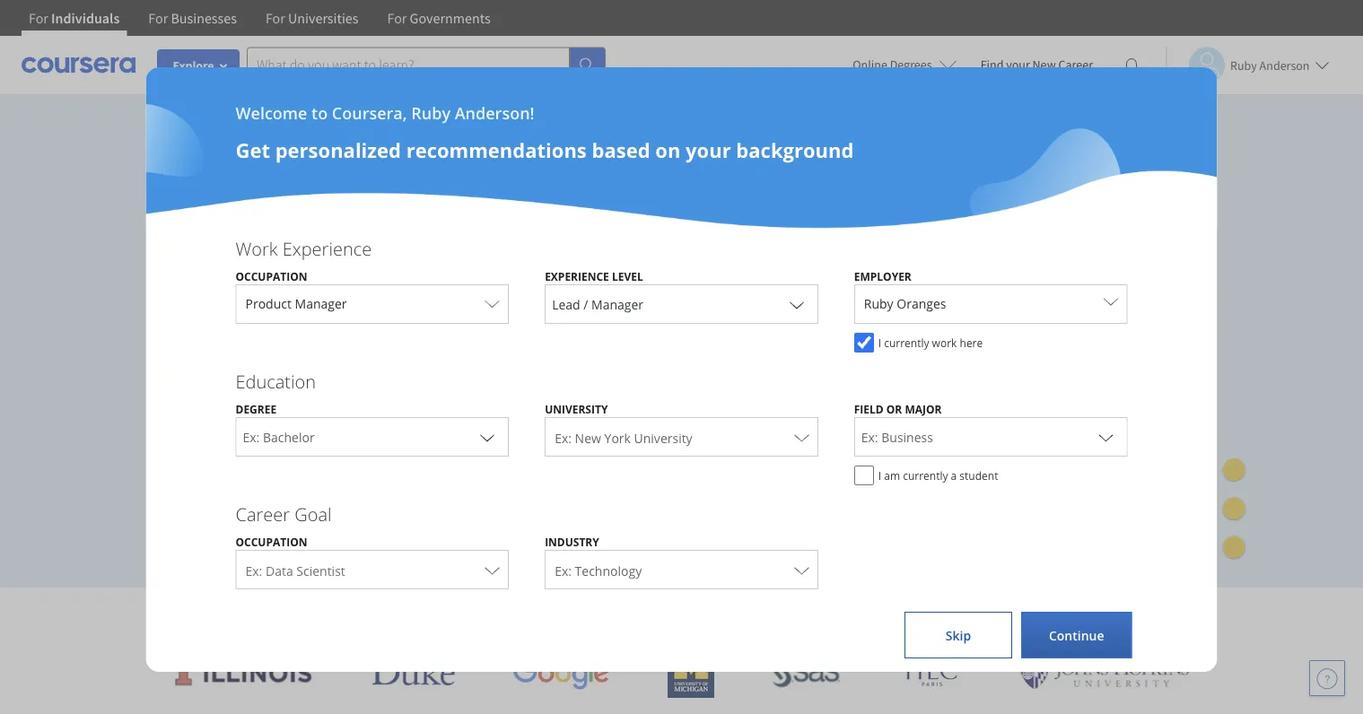 Task type: vqa. For each thing, say whether or not it's contained in the screenshot.
student in the right of the page
yes



Task type: describe. For each thing, give the bounding box(es) containing it.
data
[[266, 562, 293, 579]]

0 vertical spatial experience
[[282, 236, 372, 261]]

for governments
[[387, 9, 491, 27]]

coursera,
[[332, 102, 407, 124]]

field or major
[[854, 402, 942, 416]]

1 horizontal spatial with
[[853, 602, 896, 631]]

/year
[[207, 486, 240, 503]]

york
[[605, 430, 631, 447]]

trial
[[292, 444, 320, 462]]

certificate
[[378, 284, 469, 310]]

class
[[470, 252, 515, 279]]

google image
[[513, 657, 610, 690]]

on inside the unlimited access to 7,000+ world-class courses, hands-on projects, and job-ready certificate programs—all included in your subscription
[[664, 252, 688, 279]]

am
[[884, 468, 900, 483]]

anderson!
[[455, 102, 535, 124]]

for for governments
[[387, 9, 407, 27]]

education element
[[218, 369, 1146, 495]]

johns hopkins university image
[[1019, 657, 1190, 690]]

for for individuals
[[29, 9, 48, 27]]

to inside 'onboardingmodal' 'dialog'
[[312, 102, 328, 124]]

14-
[[274, 486, 293, 503]]

and inside the unlimited access to 7,000+ world-class courses, hands-on projects, and job-ready certificate programs—all included in your subscription
[[245, 284, 280, 310]]

I am currently a student checkbox
[[854, 466, 874, 486]]

Employer field
[[855, 284, 1127, 324]]

skip
[[946, 627, 971, 644]]

ex: new york university
[[555, 430, 693, 447]]

occupation for work
[[236, 269, 307, 284]]

for universities
[[266, 9, 359, 27]]

i am currently a student
[[879, 468, 998, 483]]

chevron down image
[[1095, 426, 1117, 448]]

welcome to coursera, ruby anderson!
[[236, 102, 535, 124]]

job-
[[285, 284, 321, 310]]

companies
[[738, 602, 847, 631]]

universities
[[288, 9, 359, 27]]

degree
[[236, 402, 277, 416]]

for individuals
[[29, 9, 120, 27]]

anytime
[[280, 402, 332, 419]]

start 7-day free trial button
[[161, 431, 349, 474]]

i for work experience
[[879, 335, 882, 350]]

background
[[736, 136, 854, 163]]

sas image
[[772, 659, 840, 688]]

help center image
[[1317, 668, 1338, 689]]

or inside education element
[[887, 402, 902, 416]]

oranges
[[897, 295, 946, 312]]

start
[[190, 444, 221, 462]]

$59
[[161, 402, 183, 419]]

career goal
[[236, 502, 332, 526]]

new inside education element
[[575, 430, 601, 447]]

governments
[[410, 9, 491, 27]]

personalized
[[275, 136, 401, 163]]

experience level
[[545, 269, 643, 284]]

1 horizontal spatial experience
[[545, 269, 609, 284]]

ex: data scientist
[[245, 562, 345, 579]]

here
[[960, 335, 983, 350]]

1 horizontal spatial university
[[634, 430, 693, 447]]

recommendations
[[406, 136, 587, 163]]

hands-
[[601, 252, 664, 279]]

career inside 'onboardingmodal' 'dialog'
[[236, 502, 290, 526]]

education
[[236, 369, 316, 394]]

ruby oranges
[[864, 295, 946, 312]]

0 vertical spatial ruby
[[411, 102, 451, 124]]

money-
[[319, 486, 366, 503]]

a
[[951, 468, 957, 483]]

guarantee
[[399, 486, 464, 503]]

2 horizontal spatial your
[[1006, 57, 1030, 73]]

find
[[981, 57, 1004, 73]]

subscription
[[208, 315, 322, 342]]

/year with 14-day money-back guarantee
[[207, 486, 464, 503]]

welcome
[[236, 102, 307, 124]]

businesses
[[171, 9, 237, 27]]

programs—all
[[474, 284, 604, 310]]

skip button
[[905, 612, 1012, 659]]

technology
[[575, 562, 642, 579]]

chevron down image for experience level
[[786, 294, 808, 315]]

leading
[[495, 602, 568, 631]]

continue button
[[1021, 612, 1132, 659]]

on inside 'dialog'
[[655, 136, 681, 163]]

employer
[[854, 269, 912, 284]]

ex: technology
[[555, 562, 642, 579]]

universities
[[574, 602, 688, 631]]

university of illinois at urbana-champaign image
[[174, 659, 314, 688]]

major
[[905, 402, 942, 416]]

for businesses
[[148, 9, 237, 27]]

7,000+
[[345, 252, 406, 279]]

ruby inside work experience element
[[864, 295, 894, 312]]

start 7-day free trial
[[190, 444, 320, 462]]

work
[[236, 236, 278, 261]]

ex: left data
[[245, 562, 262, 579]]

1 horizontal spatial and
[[694, 602, 732, 631]]

career goal element
[[218, 502, 1146, 599]]

7-
[[224, 444, 236, 462]]



Task type: locate. For each thing, give the bounding box(es) containing it.
coursera
[[902, 602, 993, 631]]

unlimited access to 7,000+ world-class courses, hands-on projects, and job-ready certificate programs—all included in your subscription
[[161, 252, 711, 342]]

with
[[243, 486, 271, 503], [853, 602, 896, 631]]

1 horizontal spatial chevron down image
[[786, 294, 808, 315]]

1 vertical spatial to
[[321, 252, 340, 279]]

currently inside work experience element
[[884, 335, 929, 350]]

coursera image
[[22, 50, 136, 79]]

currently left work on the top of page
[[884, 335, 929, 350]]

1 vertical spatial day
[[293, 486, 316, 503]]

1 vertical spatial new
[[575, 430, 601, 447]]

0 vertical spatial i
[[879, 335, 882, 350]]

occupation up product on the left top of page
[[236, 269, 307, 284]]

for left universities
[[266, 9, 285, 27]]

i right i currently work here checkbox
[[879, 335, 882, 350]]

based
[[592, 136, 650, 163]]

individuals
[[51, 9, 120, 27]]

0 vertical spatial new
[[1033, 57, 1056, 73]]

0 vertical spatial career
[[1059, 57, 1093, 73]]

1 i from the top
[[879, 335, 882, 350]]

0 vertical spatial chevron down image
[[786, 294, 808, 315]]

Occupation field
[[237, 284, 508, 324]]

1 vertical spatial ruby
[[864, 295, 894, 312]]

0 horizontal spatial chevron down image
[[477, 426, 498, 448]]

2 vertical spatial your
[[161, 315, 203, 342]]

your right find
[[1006, 57, 1030, 73]]

find your new career
[[981, 57, 1093, 73]]

0 horizontal spatial new
[[575, 430, 601, 447]]

day inside start 7-day free trial button
[[236, 444, 259, 462]]

manager
[[295, 295, 347, 312]]

show notifications image
[[1121, 58, 1143, 80]]

leading universities and companies with coursera plus
[[489, 602, 1041, 631]]

experience left level
[[545, 269, 609, 284]]

work experience element
[[218, 236, 1146, 362]]

get personalized recommendations based on your background
[[236, 136, 854, 163]]

duke university image
[[372, 657, 455, 686]]

ruby right coursera,
[[411, 102, 451, 124]]

and up university of michigan image on the bottom of page
[[694, 602, 732, 631]]

career left goal
[[236, 502, 290, 526]]

on
[[655, 136, 681, 163], [664, 252, 688, 279]]

1 vertical spatial on
[[664, 252, 688, 279]]

1 horizontal spatial or
[[887, 402, 902, 416]]

1 horizontal spatial career
[[1059, 57, 1093, 73]]

0 horizontal spatial day
[[236, 444, 259, 462]]

career
[[1059, 57, 1093, 73], [236, 502, 290, 526]]

or
[[887, 402, 902, 416], [161, 486, 178, 503]]

currently left the "a"
[[903, 468, 948, 483]]

chevron down image for degree
[[477, 426, 498, 448]]

for
[[29, 9, 48, 27], [148, 9, 168, 27], [266, 9, 285, 27], [387, 9, 407, 27]]

your inside 'onboardingmodal' 'dialog'
[[686, 136, 731, 163]]

hec paris image
[[898, 655, 961, 692]]

2 for from the left
[[148, 9, 168, 27]]

ruby down employer
[[864, 295, 894, 312]]

1 vertical spatial university
[[634, 430, 693, 447]]

ex: left york
[[555, 430, 572, 447]]

occupation inside work experience element
[[236, 269, 307, 284]]

ex: inside education element
[[555, 430, 572, 447]]

0 vertical spatial occupation
[[236, 269, 307, 284]]

1 horizontal spatial your
[[686, 136, 731, 163]]

0 horizontal spatial career
[[236, 502, 290, 526]]

in
[[693, 284, 711, 310]]

1 vertical spatial i
[[879, 468, 882, 483]]

/month,
[[183, 402, 234, 419]]

your left background
[[686, 136, 731, 163]]

i
[[879, 335, 882, 350], [879, 468, 882, 483]]

industry
[[545, 535, 599, 549]]

0 vertical spatial day
[[236, 444, 259, 462]]

0 vertical spatial with
[[243, 486, 271, 503]]

banner navigation
[[14, 0, 505, 36]]

2 occupation from the top
[[236, 535, 307, 549]]

new right find
[[1033, 57, 1056, 73]]

ex:
[[555, 430, 572, 447], [245, 562, 262, 579], [555, 562, 572, 579]]

new left york
[[575, 430, 601, 447]]

0 vertical spatial or
[[887, 402, 902, 416]]

on right "based"
[[655, 136, 681, 163]]

with left coursera
[[853, 602, 896, 631]]

back
[[366, 486, 396, 503]]

1 occupation from the top
[[236, 269, 307, 284]]

1 vertical spatial occupation
[[236, 535, 307, 549]]

1 vertical spatial career
[[236, 502, 290, 526]]

onboardingmodal dialog
[[0, 0, 1363, 714]]

university
[[545, 402, 608, 416], [634, 430, 693, 447]]

chevron down image inside work experience element
[[786, 294, 808, 315]]

1 vertical spatial with
[[853, 602, 896, 631]]

student
[[960, 468, 998, 483]]

university of michigan image
[[668, 649, 714, 698]]

ex: for education
[[555, 430, 572, 447]]

i left am on the bottom right of the page
[[879, 468, 882, 483]]

I currently work here checkbox
[[854, 333, 874, 353]]

with left 14-
[[243, 486, 271, 503]]

on up "included"
[[664, 252, 688, 279]]

chevron down image
[[786, 294, 808, 315], [477, 426, 498, 448]]

None search field
[[247, 47, 606, 83]]

0 horizontal spatial university
[[545, 402, 608, 416]]

$59 /month, cancel anytime
[[161, 402, 332, 419]]

0 horizontal spatial experience
[[282, 236, 372, 261]]

projects,
[[161, 284, 240, 310]]

day
[[236, 444, 259, 462], [293, 486, 316, 503]]

for left businesses
[[148, 9, 168, 27]]

0 horizontal spatial with
[[243, 486, 271, 503]]

1 vertical spatial experience
[[545, 269, 609, 284]]

0 vertical spatial and
[[245, 284, 280, 310]]

continue
[[1049, 627, 1105, 644]]

access
[[256, 252, 316, 279]]

to inside the unlimited access to 7,000+ world-class courses, hands-on projects, and job-ready certificate programs—all included in your subscription
[[321, 252, 340, 279]]

1 vertical spatial your
[[686, 136, 731, 163]]

or left the /year
[[161, 486, 178, 503]]

to up ready
[[321, 252, 340, 279]]

product
[[245, 295, 292, 312]]

scientist
[[297, 562, 345, 579]]

0 horizontal spatial and
[[245, 284, 280, 310]]

or right the field
[[887, 402, 902, 416]]

1 vertical spatial and
[[694, 602, 732, 631]]

for for universities
[[266, 9, 285, 27]]

currently inside education element
[[903, 468, 948, 483]]

for for businesses
[[148, 9, 168, 27]]

0 horizontal spatial your
[[161, 315, 203, 342]]

1 vertical spatial currently
[[903, 468, 948, 483]]

work
[[932, 335, 957, 350]]

ex: for career goal
[[555, 562, 572, 579]]

1 vertical spatial chevron down image
[[477, 426, 498, 448]]

0 horizontal spatial or
[[161, 486, 178, 503]]

ex: down the industry
[[555, 562, 572, 579]]

and up subscription
[[245, 284, 280, 310]]

get
[[236, 136, 270, 163]]

your
[[1006, 57, 1030, 73], [686, 136, 731, 163], [161, 315, 203, 342]]

chevron down image inside education element
[[477, 426, 498, 448]]

3 for from the left
[[266, 9, 285, 27]]

ruby
[[411, 102, 451, 124], [864, 295, 894, 312]]

0 vertical spatial to
[[312, 102, 328, 124]]

free
[[262, 444, 289, 462]]

day left free
[[236, 444, 259, 462]]

coursera plus image
[[161, 169, 434, 195]]

career left show notifications icon
[[1059, 57, 1093, 73]]

university right york
[[634, 430, 693, 447]]

unlimited
[[161, 252, 251, 279]]

occupation up data
[[236, 535, 307, 549]]

for left individuals on the left of the page
[[29, 9, 48, 27]]

goal
[[295, 502, 332, 526]]

occupation for career
[[236, 535, 307, 549]]

product manager
[[245, 295, 347, 312]]

0 horizontal spatial ruby
[[411, 102, 451, 124]]

0 vertical spatial your
[[1006, 57, 1030, 73]]

plus
[[999, 602, 1041, 631]]

ready
[[321, 284, 373, 310]]

2 i from the top
[[879, 468, 882, 483]]

and
[[245, 284, 280, 310], [694, 602, 732, 631]]

1 horizontal spatial day
[[293, 486, 316, 503]]

level
[[612, 269, 643, 284]]

included
[[609, 284, 688, 310]]

find your new career link
[[972, 54, 1102, 76]]

to
[[312, 102, 328, 124], [321, 252, 340, 279]]

i currently work here
[[879, 335, 983, 350]]

field
[[854, 402, 884, 416]]

cancel
[[237, 402, 277, 419]]

4 for from the left
[[387, 9, 407, 27]]

work experience
[[236, 236, 372, 261]]

day left money-
[[293, 486, 316, 503]]

to up personalized
[[312, 102, 328, 124]]

experience
[[282, 236, 372, 261], [545, 269, 609, 284]]

1 horizontal spatial new
[[1033, 57, 1056, 73]]

1 horizontal spatial ruby
[[864, 295, 894, 312]]

world-
[[412, 252, 470, 279]]

for left "governments"
[[387, 9, 407, 27]]

university up york
[[545, 402, 608, 416]]

0 vertical spatial currently
[[884, 335, 929, 350]]

your inside the unlimited access to 7,000+ world-class courses, hands-on projects, and job-ready certificate programs—all included in your subscription
[[161, 315, 203, 342]]

0 vertical spatial university
[[545, 402, 608, 416]]

1 vertical spatial or
[[161, 486, 178, 503]]

your down projects,
[[161, 315, 203, 342]]

i for education
[[879, 468, 882, 483]]

1 for from the left
[[29, 9, 48, 27]]

courses,
[[520, 252, 596, 279]]

occupation inside career goal element
[[236, 535, 307, 549]]

experience up ready
[[282, 236, 372, 261]]

0 vertical spatial on
[[655, 136, 681, 163]]



